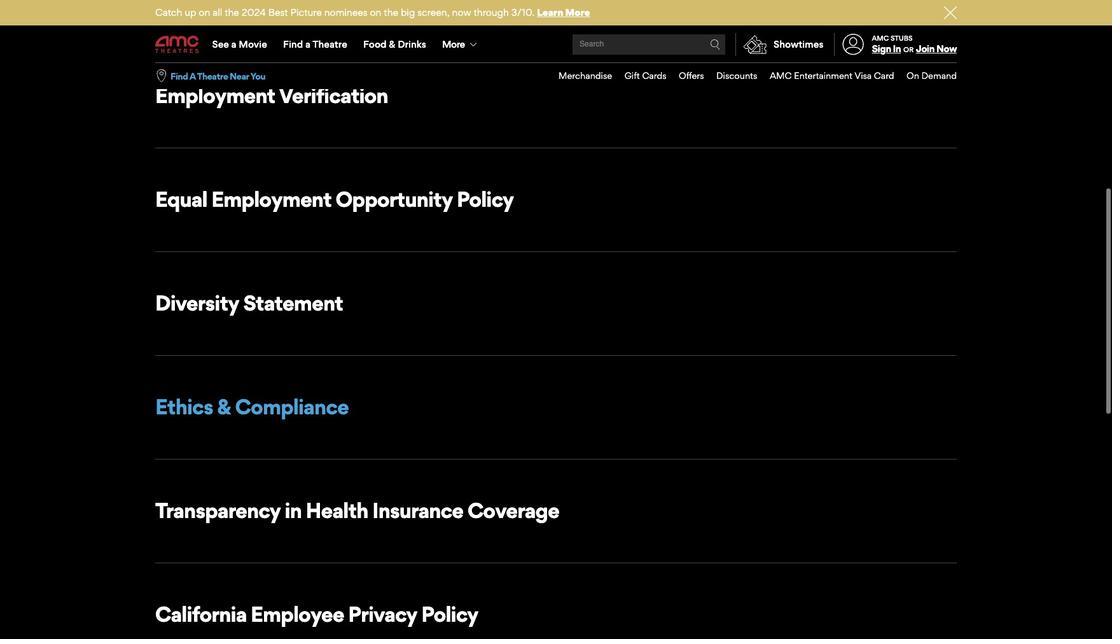 Task type: describe. For each thing, give the bounding box(es) containing it.
all
[[213, 6, 222, 18]]

find a theatre
[[283, 38, 347, 50]]

california employee privacy policy
[[155, 601, 478, 627]]

merchandise
[[559, 70, 613, 81]]

discounts link
[[704, 63, 758, 89]]

employee
[[251, 601, 344, 627]]

& for food
[[389, 38, 396, 50]]

2024
[[242, 6, 266, 18]]

privacy
[[348, 601, 417, 627]]

catch up on all the 2024 best picture nominees on the big screen, now through 3/10. learn more
[[155, 6, 590, 18]]

you
[[251, 70, 266, 81]]

movie
[[239, 38, 267, 50]]

on demand
[[907, 70, 957, 81]]

submit search icon image
[[710, 39, 721, 50]]

drinks
[[398, 38, 426, 50]]

see a movie link
[[204, 27, 275, 62]]

find a theatre near you
[[171, 70, 266, 81]]

diversity
[[155, 290, 239, 316]]

visa
[[855, 70, 872, 81]]

verification
[[279, 83, 388, 108]]

cards
[[643, 70, 667, 81]]

gift
[[625, 70, 640, 81]]

1 on from the left
[[199, 6, 210, 18]]

in
[[893, 43, 902, 55]]

stubs
[[891, 34, 913, 43]]

amc for sign
[[872, 34, 889, 43]]

0 vertical spatial more
[[566, 6, 590, 18]]

entertainment
[[794, 70, 853, 81]]

find for find a theatre near you
[[171, 70, 188, 81]]

learn
[[537, 6, 564, 18]]

now
[[452, 6, 471, 18]]

more inside button
[[442, 38, 465, 50]]

merchandise link
[[547, 63, 613, 89]]

theatre for a
[[313, 38, 347, 50]]

catch
[[155, 6, 182, 18]]

screen,
[[418, 6, 450, 18]]

1 the from the left
[[225, 6, 239, 18]]

user profile image
[[836, 34, 872, 55]]

transparency in health insurance coverage
[[155, 498, 560, 523]]

transparency
[[155, 498, 281, 523]]

employment verification
[[155, 83, 388, 108]]

in
[[285, 498, 302, 523]]

find for find a theatre
[[283, 38, 303, 50]]

equal
[[155, 187, 207, 212]]

more button
[[434, 27, 488, 62]]

a for theatre
[[306, 38, 311, 50]]

showtimes
[[774, 38, 824, 50]]

amc stubs sign in or join now
[[872, 34, 957, 55]]

find a theatre near you button
[[171, 70, 266, 82]]

best
[[268, 6, 288, 18]]



Task type: locate. For each thing, give the bounding box(es) containing it.
0 vertical spatial employment
[[155, 83, 275, 108]]

0 horizontal spatial &
[[217, 394, 231, 419]]

0 vertical spatial menu
[[155, 27, 957, 62]]

1 vertical spatial find
[[171, 70, 188, 81]]

theatre for a
[[197, 70, 228, 81]]

1 horizontal spatial theatre
[[313, 38, 347, 50]]

sign in button
[[872, 43, 902, 55]]

policy for equal employment opportunity policy
[[457, 187, 514, 212]]

1 horizontal spatial a
[[306, 38, 311, 50]]

the
[[225, 6, 239, 18], [384, 6, 399, 18]]

1 vertical spatial more
[[442, 38, 465, 50]]

ethics
[[155, 394, 213, 419]]

now
[[937, 43, 957, 55]]

on right nominees
[[370, 6, 382, 18]]

find down picture
[[283, 38, 303, 50]]

more right learn
[[566, 6, 590, 18]]

menu containing merchandise
[[547, 63, 957, 89]]

& right ethics
[[217, 394, 231, 419]]

amc entertainment visa card link
[[758, 63, 895, 89]]

see
[[212, 38, 229, 50]]

up
[[185, 6, 196, 18]]

menu containing more
[[155, 27, 957, 62]]

0 horizontal spatial find
[[171, 70, 188, 81]]

on demand link
[[895, 63, 957, 89]]

amc up sign on the right of page
[[872, 34, 889, 43]]

menu down learn
[[155, 27, 957, 62]]

1 vertical spatial theatre
[[197, 70, 228, 81]]

offers link
[[667, 63, 704, 89]]

sign in or join amc stubs element
[[834, 27, 957, 62]]

learn more link
[[537, 6, 590, 18]]

amc inside amc stubs sign in or join now
[[872, 34, 889, 43]]

insurance
[[373, 498, 464, 523]]

0 vertical spatial amc
[[872, 34, 889, 43]]

0 horizontal spatial the
[[225, 6, 239, 18]]

gift cards
[[625, 70, 667, 81]]

0 horizontal spatial a
[[231, 38, 237, 50]]

0 horizontal spatial more
[[442, 38, 465, 50]]

2 a from the left
[[306, 38, 311, 50]]

showtimes image
[[737, 33, 774, 56]]

opportunity
[[336, 187, 453, 212]]

0 horizontal spatial theatre
[[197, 70, 228, 81]]

theatre inside 'button'
[[197, 70, 228, 81]]

theatre right a in the left of the page
[[197, 70, 228, 81]]

theatre
[[313, 38, 347, 50], [197, 70, 228, 81]]

more
[[566, 6, 590, 18], [442, 38, 465, 50]]

1 horizontal spatial amc
[[872, 34, 889, 43]]

diversity statement
[[155, 290, 343, 316]]

& right food
[[389, 38, 396, 50]]

showtimes link
[[736, 33, 824, 56]]

food & drinks link
[[355, 27, 434, 62]]

equal employment opportunity policy
[[155, 187, 514, 212]]

the left "big"
[[384, 6, 399, 18]]

amc for visa
[[770, 70, 792, 81]]

find inside menu
[[283, 38, 303, 50]]

1 horizontal spatial &
[[389, 38, 396, 50]]

0 vertical spatial &
[[389, 38, 396, 50]]

offers
[[679, 70, 704, 81]]

on
[[907, 70, 920, 81]]

menu
[[155, 27, 957, 62], [547, 63, 957, 89]]

compliance
[[235, 394, 349, 419]]

1 horizontal spatial more
[[566, 6, 590, 18]]

food
[[363, 38, 387, 50]]

ethics & compliance
[[155, 394, 349, 419]]

amc entertainment visa card
[[770, 70, 895, 81]]

find inside 'button'
[[171, 70, 188, 81]]

more down now
[[442, 38, 465, 50]]

& inside menu
[[389, 38, 396, 50]]

discounts
[[717, 70, 758, 81]]

&
[[389, 38, 396, 50], [217, 394, 231, 419]]

or
[[904, 45, 914, 54]]

coverage
[[468, 498, 560, 523]]

statement
[[243, 290, 343, 316]]

find left a in the left of the page
[[171, 70, 188, 81]]

policy for california employee privacy policy
[[422, 601, 478, 627]]

a right see
[[231, 38, 237, 50]]

0 vertical spatial find
[[283, 38, 303, 50]]

1 vertical spatial amc
[[770, 70, 792, 81]]

1 horizontal spatial find
[[283, 38, 303, 50]]

card
[[875, 70, 895, 81]]

employment
[[155, 83, 275, 108], [212, 187, 332, 212]]

policy
[[457, 187, 514, 212], [422, 601, 478, 627]]

amc logo image
[[155, 36, 200, 53], [155, 36, 200, 53]]

0 vertical spatial policy
[[457, 187, 514, 212]]

theatre down nominees
[[313, 38, 347, 50]]

2 the from the left
[[384, 6, 399, 18]]

1 vertical spatial policy
[[422, 601, 478, 627]]

the right all
[[225, 6, 239, 18]]

food & drinks
[[363, 38, 426, 50]]

menu down showtimes image on the top right of the page
[[547, 63, 957, 89]]

amc down the showtimes link
[[770, 70, 792, 81]]

join
[[917, 43, 935, 55]]

a down picture
[[306, 38, 311, 50]]

0 vertical spatial theatre
[[313, 38, 347, 50]]

a
[[190, 70, 196, 81]]

1 vertical spatial &
[[217, 394, 231, 419]]

a for movie
[[231, 38, 237, 50]]

on
[[199, 6, 210, 18], [370, 6, 382, 18]]

1 horizontal spatial the
[[384, 6, 399, 18]]

0 horizontal spatial amc
[[770, 70, 792, 81]]

see a movie
[[212, 38, 267, 50]]

theatre inside menu
[[313, 38, 347, 50]]

2 on from the left
[[370, 6, 382, 18]]

join now button
[[917, 43, 957, 55]]

a
[[231, 38, 237, 50], [306, 38, 311, 50]]

& for ethics
[[217, 394, 231, 419]]

gift cards link
[[613, 63, 667, 89]]

picture
[[291, 6, 322, 18]]

find
[[283, 38, 303, 50], [171, 70, 188, 81]]

amc
[[872, 34, 889, 43], [770, 70, 792, 81]]

find a theatre link
[[275, 27, 355, 62]]

through
[[474, 6, 509, 18]]

demand
[[922, 70, 957, 81]]

on left all
[[199, 6, 210, 18]]

1 horizontal spatial on
[[370, 6, 382, 18]]

1 a from the left
[[231, 38, 237, 50]]

3/10.
[[512, 6, 535, 18]]

0 horizontal spatial on
[[199, 6, 210, 18]]

health
[[306, 498, 368, 523]]

california
[[155, 601, 247, 627]]

1 vertical spatial employment
[[212, 187, 332, 212]]

search the AMC website text field
[[578, 40, 710, 49]]

big
[[401, 6, 415, 18]]

sign
[[872, 43, 892, 55]]

nominees
[[324, 6, 368, 18]]

cookie consent banner dialog
[[0, 605, 1113, 639]]

near
[[230, 70, 249, 81]]

1 vertical spatial menu
[[547, 63, 957, 89]]



Task type: vqa. For each thing, say whether or not it's contained in the screenshot.
bottom menu
yes



